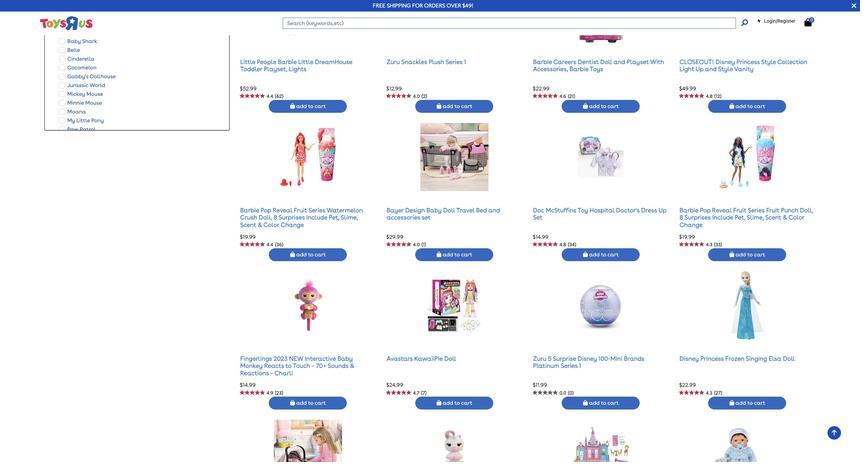 Task type: vqa. For each thing, say whether or not it's contained in the screenshot.
'Doc McStuffins Toy Hospital Doctor's Dress Up Set' image
yes



Task type: locate. For each thing, give the bounding box(es) containing it.
0 horizontal spatial $22.99
[[533, 85, 550, 92]]

0 vertical spatial $14.99
[[533, 234, 549, 240]]

0 horizontal spatial 8
[[274, 214, 277, 221]]

1 horizontal spatial $14.99
[[533, 234, 549, 240]]

1 horizontal spatial color
[[789, 214, 805, 221]]

platinum
[[534, 363, 560, 370]]

series down "surprise"
[[561, 363, 578, 370]]

0 horizontal spatial disney
[[578, 355, 598, 363]]

color up 4.4 (36)
[[264, 222, 280, 229]]

0 horizontal spatial doll,
[[259, 214, 272, 221]]

4.8 for and
[[707, 94, 713, 99]]

cart for bayer design baby doll travel bed and accessories set
[[461, 252, 473, 258]]

cart for avastars kawaiipie doll
[[461, 400, 473, 407]]

toys r us image
[[40, 16, 94, 31]]

cart for zuru 5 surprise disney 100-mini brands platinum series 1
[[608, 400, 619, 407]]

1 change from the left
[[281, 222, 304, 229]]

1 horizontal spatial &
[[350, 363, 354, 370]]

princess
[[737, 58, 760, 65], [701, 355, 724, 363]]

doll, inside barbie pop reveal fruit series fruit punch doll, 8 surprises include pet, slime, scent & color change
[[801, 207, 814, 214]]

2 8 from the left
[[680, 214, 684, 221]]

include down watermelon
[[307, 214, 328, 221]]

1 inside zuru 5 surprise disney 100-mini brands platinum series 1
[[580, 363, 582, 370]]

mcstuffins
[[546, 207, 577, 214]]

include inside barbie pop reveal fruit series watermelon crush doll, 8 surprises include pet, slime, scent & color change
[[307, 214, 328, 221]]

shopping bag image for zuru snackles plush series 1
[[437, 104, 442, 109]]

add to cart button for doc mcstuffins toy hospital doctor's dress up set
[[562, 249, 640, 262]]

0 vertical spatial 1
[[464, 58, 467, 65]]

pet, for fruit
[[735, 214, 746, 221]]

2 $19.99 from the left
[[680, 234, 696, 240]]

0 vertical spatial and
[[614, 58, 626, 65]]

1 reveal from the left
[[273, 207, 293, 214]]

1 vertical spatial up
[[659, 207, 667, 214]]

$14.99
[[533, 234, 549, 240], [240, 383, 256, 389]]

shopping bag image for bayer design baby doll travel bed and accessories set
[[437, 252, 442, 258]]

(33)
[[715, 242, 723, 248]]

doll, inside barbie pop reveal fruit series watermelon crush doll, 8 surprises include pet, slime, scent & color change
[[259, 214, 272, 221]]

– down reacts
[[270, 370, 273, 377]]

barbie inside barbie pop reveal fruit series fruit punch doll, 8 surprises include pet, slime, scent & color change
[[680, 207, 699, 214]]

baby inside the fingerlings 2023 new interactive baby monkey reacts to touch – 70+ sounds & reactions – charli
[[338, 355, 353, 363]]

1 horizontal spatial baby
[[338, 355, 353, 363]]

1 4.0 from the top
[[413, 94, 420, 99]]

and left playset at the right of the page
[[614, 58, 626, 65]]

style left "collection"
[[762, 58, 777, 65]]

mouse for mickey mouse
[[86, 91, 103, 97]]

disney princess magical adventures castle image
[[574, 420, 629, 463]]

0 horizontal spatial –
[[270, 370, 273, 377]]

8 for barbie pop reveal fruit series fruit punch doll, 8 surprises include pet, slime, scent & color change
[[680, 214, 684, 221]]

include
[[307, 214, 328, 221], [713, 214, 734, 221]]

0 vertical spatial mouse
[[86, 91, 103, 97]]

barbie pop reveal fruit series fruit punch doll, 8 surprises include pet, slime, scent & color change image
[[720, 123, 776, 191]]

dress
[[642, 207, 658, 214]]

little up paw patrol at the top left of page
[[77, 117, 90, 124]]

1 4.4 from the top
[[267, 94, 274, 99]]

pet, for watermelon
[[329, 214, 340, 221]]

0 horizontal spatial scent
[[240, 222, 256, 229]]

1 vertical spatial doll,
[[259, 214, 272, 221]]

$22.99 for barbie careers dentist doll and playset with accessories, barbie toys
[[533, 85, 550, 92]]

login/register
[[765, 18, 796, 24]]

pet, inside barbie pop reveal fruit series watermelon crush doll, 8 surprises include pet, slime, scent & color change
[[329, 214, 340, 221]]

0 horizontal spatial slime,
[[341, 214, 358, 221]]

closeout!
[[680, 58, 715, 65]]

playset
[[627, 58, 649, 65]]

baby up belle
[[67, 38, 81, 44]]

cinderella
[[67, 56, 95, 62]]

toys
[[590, 66, 604, 73]]

add to cart button for zuru 5 surprise disney 100-mini brands platinum series 1
[[562, 397, 640, 410]]

0 vertical spatial 4.3
[[707, 242, 713, 248]]

4.0 for snackles
[[413, 94, 420, 99]]

zuru 5 surprise disney 100-mini brands platinum series 1
[[534, 355, 645, 370]]

zuru inside zuru 5 surprise disney 100-mini brands platinum series 1
[[534, 355, 547, 363]]

2 surprises from the left
[[685, 214, 711, 221]]

1 horizontal spatial pet,
[[735, 214, 746, 221]]

surprises inside barbie pop reveal fruit series watermelon crush doll, 8 surprises include pet, slime, scent & color change
[[279, 214, 305, 221]]

change for barbie pop reveal fruit series fruit punch doll, 8 surprises include pet, slime, scent & color change
[[680, 222, 703, 229]]

to for closeout! disney princess style collection light up and style vanity
[[748, 103, 753, 110]]

2 4.3 from the top
[[707, 391, 713, 396]]

change inside barbie pop reveal fruit series fruit punch doll, 8 surprises include pet, slime, scent & color change
[[680, 222, 703, 229]]

change for barbie pop reveal fruit series watermelon crush doll, 8 surprises include pet, slime, scent & color change
[[281, 222, 304, 229]]

add to cart button for fingerlings 2023 new interactive baby monkey reacts to touch – 70+ sounds & reactions – charli
[[269, 397, 347, 410]]

scent inside barbie pop reveal fruit series watermelon crush doll, 8 surprises include pet, slime, scent & color change
[[240, 222, 256, 229]]

2 4.0 from the top
[[413, 242, 420, 248]]

fruit inside barbie pop reveal fruit series watermelon crush doll, 8 surprises include pet, slime, scent & color change
[[294, 207, 307, 214]]

travel
[[457, 207, 475, 214]]

1 horizontal spatial 8
[[680, 214, 684, 221]]

(62)
[[275, 94, 284, 99]]

style left vanity
[[719, 66, 733, 73]]

8 inside barbie pop reveal fruit series fruit punch doll, 8 surprises include pet, slime, scent & color change
[[680, 214, 684, 221]]

disney inside closeout! disney princess style collection light up and style vanity
[[716, 58, 736, 65]]

to for avastars kawaiipie doll
[[455, 400, 460, 407]]

paw
[[67, 126, 78, 133]]

0 horizontal spatial baby
[[67, 38, 81, 44]]

barbie careers dentist doll and playset with accessories, barbie toys
[[534, 58, 665, 73]]

8 inside barbie pop reveal fruit series watermelon crush doll, 8 surprises include pet, slime, scent & color change
[[274, 214, 277, 221]]

2 4.4 from the top
[[267, 242, 274, 248]]

$14.99 for doc mcstuffins toy hospital doctor's dress up set
[[533, 234, 549, 240]]

up inside closeout! disney princess style collection light up and style vanity
[[696, 66, 704, 73]]

add to cart button down (27) at the bottom right of page
[[709, 397, 787, 410]]

scent down 'crush'
[[240, 222, 256, 229]]

zuru left snackles
[[387, 58, 400, 65]]

4.3
[[707, 242, 713, 248], [707, 391, 713, 396]]

add to cart button down '(0)'
[[562, 397, 640, 410]]

add to cart button down "(36)"
[[269, 249, 347, 262]]

color inside barbie pop reveal fruit series watermelon crush doll, 8 surprises include pet, slime, scent & color change
[[264, 222, 280, 229]]

closeout! disney princess style collection light up and style vanity
[[680, 58, 808, 73]]

slime, inside barbie pop reveal fruit series fruit punch doll, 8 surprises include pet, slime, scent & color change
[[747, 214, 765, 221]]

add to cart button down (12)
[[709, 100, 787, 113]]

0 horizontal spatial little
[[77, 117, 90, 124]]

change inside barbie pop reveal fruit series watermelon crush doll, 8 surprises include pet, slime, scent & color change
[[281, 222, 304, 229]]

add to cart for zuru snackles plush series 1
[[442, 103, 473, 110]]

zuru snackles plush series 1 link
[[387, 58, 467, 65]]

1 vertical spatial style
[[719, 66, 733, 73]]

doll up toys at the right top of page
[[601, 58, 613, 65]]

1 horizontal spatial fruit
[[734, 207, 747, 214]]

$19.99
[[240, 234, 256, 240], [680, 234, 696, 240]]

4.4 (36)
[[267, 242, 284, 248]]

add to cart button down '(2)'
[[416, 100, 494, 113]]

add for avastars kawaiipie doll
[[443, 400, 454, 407]]

scent
[[766, 214, 782, 221], [240, 222, 256, 229]]

2 pop from the left
[[701, 207, 711, 214]]

fruit for fruit
[[734, 207, 747, 214]]

4.9
[[267, 391, 273, 396]]

– left 70+
[[312, 363, 315, 370]]

0 vertical spatial doll,
[[801, 207, 814, 214]]

color for crush
[[264, 222, 280, 229]]

2 horizontal spatial fruit
[[767, 207, 780, 214]]

1 vertical spatial 4.8
[[560, 242, 567, 248]]

interactive baby unicorn lulu, 70+ sounds & reactions, heart lights up image
[[427, 420, 483, 463]]

to inside the fingerlings 2023 new interactive baby monkey reacts to touch – 70+ sounds & reactions – charli
[[286, 363, 292, 370]]

2 horizontal spatial baby
[[427, 207, 442, 214]]

& for punch
[[783, 214, 788, 221]]

little people barbie little dreamhouse toddler playset, lights image
[[280, 0, 336, 43]]

avastars kawaiipie doll
[[387, 355, 457, 363]]

1 8 from the left
[[274, 214, 277, 221]]

doll right kawaiipie
[[445, 355, 457, 363]]

0 vertical spatial up
[[696, 66, 704, 73]]

scent down punch
[[766, 214, 782, 221]]

fingerlings
[[240, 355, 272, 363]]

shopping bag image
[[290, 104, 295, 109], [584, 104, 588, 109], [730, 104, 735, 109], [290, 252, 295, 258], [584, 252, 588, 258], [730, 252, 735, 258], [290, 401, 295, 406], [437, 401, 442, 406]]

cart for little people barbie little dreamhouse toddler playset, lights
[[315, 103, 326, 110]]

color inside barbie pop reveal fruit series fruit punch doll, 8 surprises include pet, slime, scent & color change
[[789, 214, 805, 221]]

0 vertical spatial 4.0
[[413, 94, 420, 99]]

include for watermelon
[[307, 214, 328, 221]]

dreamhouse
[[315, 58, 353, 65]]

and down closeout!
[[706, 66, 717, 73]]

2 vertical spatial and
[[489, 207, 500, 214]]

1 vertical spatial $22.99
[[680, 383, 697, 389]]

0 horizontal spatial change
[[281, 222, 304, 229]]

0 horizontal spatial $14.99
[[240, 383, 256, 389]]

snackles
[[402, 58, 428, 65]]

mickey mouse
[[67, 91, 103, 97]]

baby shark button
[[57, 37, 99, 46]]

princess up vanity
[[737, 58, 760, 65]]

to for barbie pop reveal fruit series watermelon crush doll, 8 surprises include pet, slime, scent & color change
[[308, 252, 314, 258]]

(12)
[[715, 94, 722, 99]]

series inside barbie pop reveal fruit series fruit punch doll, 8 surprises include pet, slime, scent & color change
[[748, 207, 765, 214]]

add to cart button for avastars kawaiipie doll
[[416, 397, 494, 410]]

monkey
[[240, 363, 263, 370]]

None search field
[[283, 18, 748, 29]]

surprises inside barbie pop reveal fruit series fruit punch doll, 8 surprises include pet, slime, scent & color change
[[685, 214, 711, 221]]

character element
[[52, 16, 223, 24]]

add to cart for bayer design baby doll travel bed and accessories set
[[442, 252, 473, 258]]

add to cart button down the (33)
[[709, 249, 787, 262]]

& inside barbie pop reveal fruit series watermelon crush doll, 8 surprises include pet, slime, scent & color change
[[258, 222, 262, 229]]

doll, right punch
[[801, 207, 814, 214]]

surprises for barbie pop reveal fruit series fruit punch doll, 8 surprises include pet, slime, scent & color change
[[685, 214, 711, 221]]

1 vertical spatial baby
[[427, 207, 442, 214]]

1 horizontal spatial doll,
[[801, 207, 814, 214]]

1 horizontal spatial zuru
[[534, 355, 547, 363]]

add to cart button down (1)
[[416, 249, 494, 262]]

1 horizontal spatial $22.99
[[680, 383, 697, 389]]

4.8
[[707, 94, 713, 99], [560, 242, 567, 248]]

bayer design baby doll travel bed and accessories set link
[[387, 207, 500, 221]]

moana button
[[57, 107, 88, 116]]

reveal for barbie pop reveal fruit series watermelon crush doll, 8 surprises include pet, slime, scent & color change
[[273, 207, 293, 214]]

people
[[257, 58, 276, 65]]

barbie pop reveal fruit series fruit punch doll, 8 surprises include pet, slime, scent & color change link
[[680, 207, 814, 229]]

0 horizontal spatial include
[[307, 214, 328, 221]]

0 vertical spatial princess
[[737, 58, 760, 65]]

interactive
[[305, 355, 336, 363]]

1 vertical spatial 1
[[580, 363, 582, 370]]

add for closeout! disney princess style collection light up and style vanity
[[736, 103, 747, 110]]

avastars
[[387, 355, 413, 363]]

add to cart button for barbie careers dentist doll and playset with accessories, barbie toys
[[562, 100, 640, 113]]

add to cart
[[295, 103, 326, 110], [442, 103, 473, 110], [588, 103, 619, 110], [735, 103, 766, 110], [295, 252, 326, 258], [442, 252, 473, 258], [588, 252, 619, 258], [735, 252, 766, 258], [295, 400, 326, 407], [442, 400, 473, 407], [588, 400, 619, 407], [735, 400, 766, 407]]

1 vertical spatial 4.4
[[267, 242, 274, 248]]

free shipping for orders over $49!
[[373, 2, 474, 9]]

slime, for watermelon
[[341, 214, 358, 221]]

1 horizontal spatial and
[[614, 58, 626, 65]]

fingerlings 2023 new interactive baby monkey reacts to touch – 70+ sounds & reactions – charli image
[[280, 272, 336, 340]]

2 reveal from the left
[[713, 207, 732, 214]]

1 horizontal spatial princess
[[737, 58, 760, 65]]

2 fruit from the left
[[734, 207, 747, 214]]

$14.99 down reactions
[[240, 383, 256, 389]]

2 change from the left
[[680, 222, 703, 229]]

& inside barbie pop reveal fruit series fruit punch doll, 8 surprises include pet, slime, scent & color change
[[783, 214, 788, 221]]

$14.99 down 'set'
[[533, 234, 549, 240]]

add for disney princess frozen singing elsa doll
[[736, 400, 747, 407]]

pony
[[91, 117, 104, 124]]

baby up sounds
[[338, 355, 353, 363]]

1 horizontal spatial slime,
[[747, 214, 765, 221]]

slime, inside barbie pop reveal fruit series watermelon crush doll, 8 surprises include pet, slime, scent & color change
[[341, 214, 358, 221]]

4.0 left '(2)'
[[413, 94, 420, 99]]

doc mcstuffins toy hospital doctor's dress up set image
[[567, 123, 635, 191]]

1 horizontal spatial up
[[696, 66, 704, 73]]

reveal inside barbie pop reveal fruit series fruit punch doll, 8 surprises include pet, slime, scent & color change
[[713, 207, 732, 214]]

login/register button
[[758, 18, 796, 24]]

up inside doc mcstuffins toy hospital doctor's dress up set
[[659, 207, 667, 214]]

0 horizontal spatial princess
[[701, 355, 724, 363]]

little up toddler
[[240, 58, 256, 65]]

1 horizontal spatial $19.99
[[680, 234, 696, 240]]

barbie pop reveal fruit series watermelon crush doll, 8 surprises include pet, slime, scent & color change image
[[280, 123, 336, 191]]

1 vertical spatial 4.3
[[707, 391, 713, 396]]

princess left frozen
[[701, 355, 724, 363]]

0 horizontal spatial color
[[264, 222, 280, 229]]

my little pony button
[[57, 116, 106, 125]]

zuru
[[387, 58, 400, 65], [534, 355, 547, 363]]

style
[[762, 58, 777, 65], [719, 66, 733, 73]]

2 horizontal spatial disney
[[716, 58, 736, 65]]

shopping bag image for watermelon
[[290, 252, 295, 258]]

and inside closeout! disney princess style collection light up and style vanity
[[706, 66, 717, 73]]

0 horizontal spatial up
[[659, 207, 667, 214]]

0 horizontal spatial pop
[[261, 207, 271, 214]]

belle button
[[57, 46, 82, 54]]

2 pet, from the left
[[735, 214, 746, 221]]

add to cart button down (34) at the bottom of the page
[[562, 249, 640, 262]]

0 horizontal spatial 4.8
[[560, 242, 567, 248]]

$14.99 for fingerlings 2023 new interactive baby monkey reacts to touch – 70+ sounds & reactions – charli
[[240, 383, 256, 389]]

0 horizontal spatial reveal
[[273, 207, 293, 214]]

fruit
[[294, 207, 307, 214], [734, 207, 747, 214], [767, 207, 780, 214]]

charli
[[275, 370, 293, 377]]

8
[[274, 214, 277, 221], [680, 214, 684, 221]]

add to cart button down (21)
[[562, 100, 640, 113]]

0 vertical spatial baby
[[67, 38, 81, 44]]

to
[[308, 103, 314, 110], [455, 103, 460, 110], [601, 103, 607, 110], [748, 103, 753, 110], [308, 252, 314, 258], [455, 252, 460, 258], [601, 252, 607, 258], [748, 252, 753, 258], [286, 363, 292, 370], [308, 400, 314, 407], [455, 400, 460, 407], [601, 400, 607, 407], [748, 400, 753, 407]]

1 vertical spatial and
[[706, 66, 717, 73]]

zuru up platinum on the right bottom
[[534, 355, 547, 363]]

pop for barbie pop reveal fruit series watermelon crush doll, 8 surprises include pet, slime, scent & color change
[[261, 207, 271, 214]]

sounds
[[328, 363, 349, 370]]

1 horizontal spatial 1
[[580, 363, 582, 370]]

1 surprises from the left
[[279, 214, 305, 221]]

0 horizontal spatial and
[[489, 207, 500, 214]]

1 vertical spatial zuru
[[534, 355, 547, 363]]

1 horizontal spatial reveal
[[713, 207, 732, 214]]

light
[[680, 66, 695, 73]]

reveal
[[273, 207, 293, 214], [713, 207, 732, 214]]

0 vertical spatial 4.4
[[267, 94, 274, 99]]

add to cart button for bayer design baby doll travel bed and accessories set
[[416, 249, 494, 262]]

0 horizontal spatial surprises
[[279, 214, 305, 221]]

1 horizontal spatial disney
[[680, 355, 699, 363]]

and
[[614, 58, 626, 65], [706, 66, 717, 73], [489, 207, 500, 214]]

careers
[[554, 58, 577, 65]]

4.3 for princess
[[707, 391, 713, 396]]

add for barbie pop reveal fruit series fruit punch doll, 8 surprises include pet, slime, scent & color change
[[736, 252, 747, 258]]

crush
[[240, 214, 257, 221]]

shopping bag image
[[805, 18, 812, 26], [437, 104, 442, 109], [437, 252, 442, 258], [584, 401, 588, 406], [730, 401, 735, 406]]

gabby's dollhouse button
[[57, 72, 118, 81]]

0 horizontal spatial $19.99
[[240, 234, 256, 240]]

and right bed
[[489, 207, 500, 214]]

bayer design baby doll travel bed and accessories set image
[[421, 123, 489, 191]]

& inside the fingerlings 2023 new interactive baby monkey reacts to touch – 70+ sounds & reactions – charli
[[350, 363, 354, 370]]

mouse down mickey mouse
[[85, 100, 102, 106]]

add for little people barbie little dreamhouse toddler playset, lights
[[296, 103, 307, 110]]

0 horizontal spatial pet,
[[329, 214, 340, 221]]

0 horizontal spatial zuru
[[387, 58, 400, 65]]

1 include from the left
[[307, 214, 328, 221]]

1 pet, from the left
[[329, 214, 340, 221]]

pet,
[[329, 214, 340, 221], [735, 214, 746, 221]]

include up the (33)
[[713, 214, 734, 221]]

4.8 left (34) at the bottom of the page
[[560, 242, 567, 248]]

tiny treasures baby doll with layette set (brown hair) (kk5354) image
[[714, 420, 782, 463]]

and inside barbie careers dentist doll and playset with accessories, barbie toys
[[614, 58, 626, 65]]

kawaiipie
[[415, 355, 443, 363]]

add for zuru snackles plush series 1
[[443, 103, 454, 110]]

to for fingerlings 2023 new interactive baby monkey reacts to touch – 70+ sounds & reactions – charli
[[308, 400, 314, 407]]

4.4 left (62)
[[267, 94, 274, 99]]

up down closeout!
[[696, 66, 704, 73]]

series right plush
[[446, 58, 463, 65]]

1 $19.99 from the left
[[240, 234, 256, 240]]

1 horizontal spatial change
[[680, 222, 703, 229]]

doc
[[534, 207, 545, 214]]

1 vertical spatial 4.0
[[413, 242, 420, 248]]

add to cart for barbie pop reveal fruit series watermelon crush doll, 8 surprises include pet, slime, scent & color change
[[295, 252, 326, 258]]

4.0 left (1)
[[413, 242, 420, 248]]

belle
[[67, 47, 80, 53]]

1 horizontal spatial pop
[[701, 207, 711, 214]]

4.3 left the (33)
[[707, 242, 713, 248]]

doll,
[[801, 207, 814, 214], [259, 214, 272, 221]]

1 4.3 from the top
[[707, 242, 713, 248]]

closeout! disney princess style collection light up and style vanity image
[[720, 0, 776, 43]]

1 pop from the left
[[261, 207, 271, 214]]

color
[[789, 214, 805, 221], [264, 222, 280, 229]]

reveal inside barbie pop reveal fruit series watermelon crush doll, 8 surprises include pet, slime, scent & color change
[[273, 207, 293, 214]]

4.8 left (12)
[[707, 94, 713, 99]]

series left punch
[[748, 207, 765, 214]]

little up lights
[[298, 58, 314, 65]]

scent inside barbie pop reveal fruit series fruit punch doll, 8 surprises include pet, slime, scent & color change
[[766, 214, 782, 221]]

0 horizontal spatial fruit
[[294, 207, 307, 214]]

2 include from the left
[[713, 214, 734, 221]]

2 horizontal spatial &
[[783, 214, 788, 221]]

minnie mouse
[[67, 100, 102, 106]]

1 slime, from the left
[[341, 214, 358, 221]]

pet, inside barbie pop reveal fruit series fruit punch doll, 8 surprises include pet, slime, scent & color change
[[735, 214, 746, 221]]

2 horizontal spatial and
[[706, 66, 717, 73]]

4.4 for playset,
[[267, 94, 274, 99]]

reveal for barbie pop reveal fruit series fruit punch doll, 8 surprises include pet, slime, scent & color change
[[713, 207, 732, 214]]

include inside barbie pop reveal fruit series fruit punch doll, 8 surprises include pet, slime, scent & color change
[[713, 214, 734, 221]]

to for zuru snackles plush series 1
[[455, 103, 460, 110]]

1 vertical spatial mouse
[[85, 100, 102, 106]]

4.4
[[267, 94, 274, 99], [267, 242, 274, 248]]

4.3 left (27) at the bottom right of page
[[707, 391, 713, 396]]

1 vertical spatial $14.99
[[240, 383, 256, 389]]

reactions
[[240, 370, 269, 377]]

doll left travel
[[444, 207, 455, 214]]

little people barbie little dreamhouse toddler playset, lights link
[[240, 58, 353, 73]]

color down punch
[[789, 214, 805, 221]]

1 horizontal spatial surprises
[[685, 214, 711, 221]]

barbie inside barbie pop reveal fruit series watermelon crush doll, 8 surprises include pet, slime, scent & color change
[[240, 207, 259, 214]]

doll, right 'crush'
[[259, 214, 272, 221]]

2 vertical spatial baby
[[338, 355, 353, 363]]

series left watermelon
[[309, 207, 326, 214]]

0 vertical spatial 4.8
[[707, 94, 713, 99]]

cart for barbie pop reveal fruit series watermelon crush doll, 8 surprises include pet, slime, scent & color change
[[315, 252, 326, 258]]

surprises up "(36)"
[[279, 214, 305, 221]]

avastars kawaiipie doll image
[[427, 272, 483, 340]]

mouse down world
[[86, 91, 103, 97]]

add to cart button down (23)
[[269, 397, 347, 410]]

0 vertical spatial $22.99
[[533, 85, 550, 92]]

1 horizontal spatial scent
[[766, 214, 782, 221]]

4.4 left "(36)"
[[267, 242, 274, 248]]

1 horizontal spatial 4.8
[[707, 94, 713, 99]]

1 horizontal spatial include
[[713, 214, 734, 221]]

pop inside barbie pop reveal fruit series fruit punch doll, 8 surprises include pet, slime, scent & color change
[[701, 207, 711, 214]]

surprises up the 4.3 (33) at right bottom
[[685, 214, 711, 221]]

pop inside barbie pop reveal fruit series watermelon crush doll, 8 surprises include pet, slime, scent & color change
[[261, 207, 271, 214]]

2 slime, from the left
[[747, 214, 765, 221]]

baby up set
[[427, 207, 442, 214]]

up right dress
[[659, 207, 667, 214]]

1 fruit from the left
[[294, 207, 307, 214]]

$52.99
[[240, 85, 257, 92]]

add to cart button down (62)
[[269, 100, 347, 113]]

add to cart button
[[269, 100, 347, 113], [416, 100, 494, 113], [562, 100, 640, 113], [709, 100, 787, 113], [269, 249, 347, 262], [416, 249, 494, 262], [562, 249, 640, 262], [709, 249, 787, 262], [269, 397, 347, 410], [416, 397, 494, 410], [562, 397, 640, 410], [709, 397, 787, 410]]

0 vertical spatial style
[[762, 58, 777, 65]]

to for barbie pop reveal fruit series fruit punch doll, 8 surprises include pet, slime, scent & color change
[[748, 252, 753, 258]]

0 vertical spatial zuru
[[387, 58, 400, 65]]

0 horizontal spatial &
[[258, 222, 262, 229]]

add to cart button down (7)
[[416, 397, 494, 410]]

add to cart for little people barbie little dreamhouse toddler playset, lights
[[295, 103, 326, 110]]



Task type: describe. For each thing, give the bounding box(es) containing it.
slime, for fruit
[[747, 214, 765, 221]]

shopping bag image for playset
[[584, 104, 588, 109]]

fingerlings 2023 new interactive baby monkey reacts to touch – 70+ sounds & reactions – charli link
[[240, 355, 354, 377]]

disney inside zuru 5 surprise disney 100-mini brands platinum series 1
[[578, 355, 598, 363]]

set
[[422, 214, 431, 221]]

over
[[447, 2, 461, 9]]

doctor's
[[617, 207, 640, 214]]

(27)
[[715, 391, 723, 396]]

(36)
[[275, 242, 284, 248]]

minnie
[[67, 100, 84, 106]]

to for doc mcstuffins toy hospital doctor's dress up set
[[601, 252, 607, 258]]

to for bayer design baby doll travel bed and accessories set
[[455, 252, 460, 258]]

add to cart button for barbie pop reveal fruit series fruit punch doll, 8 surprises include pet, slime, scent & color change
[[709, 249, 787, 262]]

shopping bag image for light
[[730, 104, 735, 109]]

my little pony
[[67, 117, 104, 124]]

fingerlings 2023 new interactive baby monkey reacts to touch – 70+ sounds & reactions – charli
[[240, 355, 354, 377]]

dollhouse
[[90, 73, 116, 80]]

dentist
[[578, 58, 599, 65]]

(1)
[[422, 242, 426, 248]]

barbie pop reveal fruit series watermelon crush doll, 8 surprises include pet, slime, scent & color change
[[240, 207, 363, 229]]

orders
[[424, 2, 446, 9]]

4.0 (2)
[[413, 94, 427, 99]]

4.7 (7)
[[413, 391, 427, 396]]

cart for barbie careers dentist doll and playset with accessories, barbie toys
[[608, 103, 619, 110]]

princess inside closeout! disney princess style collection light up and style vanity
[[737, 58, 760, 65]]

for
[[412, 2, 423, 9]]

doc mcstuffins toy hospital doctor's dress up set
[[534, 207, 667, 221]]

shipping
[[387, 2, 411, 9]]

mickey mouse button
[[57, 90, 105, 99]]

gabby's
[[67, 73, 89, 80]]

4.4 (62)
[[267, 94, 284, 99]]

zuru for zuru snackles plush series 1
[[387, 58, 400, 65]]

Enter Keyword or Item No. search field
[[283, 18, 736, 29]]

hospital
[[590, 207, 615, 214]]

up for light
[[696, 66, 704, 73]]

cart for doc mcstuffins toy hospital doctor's dress up set
[[608, 252, 619, 258]]

8 for barbie pop reveal fruit series watermelon crush doll, 8 surprises include pet, slime, scent & color change
[[274, 214, 277, 221]]

bayer design baby doll travel bed and accessories set
[[387, 207, 500, 221]]

4.0 for design
[[413, 242, 420, 248]]

to for barbie careers dentist doll and playset with accessories, barbie toys
[[601, 103, 607, 110]]

scent for crush
[[240, 222, 256, 229]]

to for zuru 5 surprise disney 100-mini brands platinum series 1
[[601, 400, 607, 407]]

jurassic world button
[[57, 81, 107, 90]]

paw patrol
[[67, 126, 96, 133]]

barbie careers dentist doll and playset with accessories, barbie toys image
[[574, 0, 629, 43]]

jurassic
[[67, 82, 88, 88]]

surprise
[[553, 355, 577, 363]]

1 horizontal spatial little
[[240, 58, 256, 65]]

1 horizontal spatial –
[[312, 363, 315, 370]]

$24.99
[[387, 383, 404, 389]]

(23)
[[275, 391, 283, 396]]

$19.99 for barbie pop reveal fruit series watermelon crush doll, 8 surprises include pet, slime, scent & color change
[[240, 234, 256, 240]]

3 fruit from the left
[[767, 207, 780, 214]]

plush
[[429, 58, 445, 65]]

cart for zuru snackles plush series 1
[[461, 103, 473, 110]]

add to cart for avastars kawaiipie doll
[[442, 400, 473, 407]]

baby inside bayer design baby doll travel bed and accessories set
[[427, 207, 442, 214]]

include for fruit
[[713, 214, 734, 221]]

close button image
[[852, 2, 857, 10]]

my
[[67, 117, 75, 124]]

add to cart for fingerlings 2023 new interactive baby monkey reacts to touch – 70+ sounds & reactions – charli
[[295, 400, 326, 407]]

paw patrol button
[[57, 125, 98, 134]]

$19.99 for barbie pop reveal fruit series fruit punch doll, 8 surprises include pet, slime, scent & color change
[[680, 234, 696, 240]]

4.3 (27)
[[707, 391, 723, 396]]

world
[[90, 82, 105, 88]]

patrol
[[80, 126, 96, 133]]

4.8 (34)
[[560, 242, 577, 248]]

1 vertical spatial princess
[[701, 355, 724, 363]]

add to cart button for disney princess frozen singing elsa doll
[[709, 397, 787, 410]]

cocomelon
[[67, 64, 97, 71]]

accessories
[[387, 214, 421, 221]]

vanity
[[735, 66, 754, 73]]

shopping bag image for dress
[[584, 252, 588, 258]]

add to cart button for zuru snackles plush series 1
[[416, 100, 494, 113]]

disney princess frozen singing elsa doll
[[680, 355, 796, 363]]

closeout! disney princess style collection light up and style vanity link
[[680, 58, 808, 73]]

shopping bag image for toddler
[[290, 104, 295, 109]]

(7)
[[421, 391, 427, 396]]

add for barbie careers dentist doll and playset with accessories, barbie toys
[[590, 103, 600, 110]]

0
[[811, 17, 814, 22]]

barbie inside little people barbie little dreamhouse toddler playset, lights
[[278, 58, 297, 65]]

shopping bag image for monkey
[[290, 401, 295, 406]]

fruit for watermelon
[[294, 207, 307, 214]]

add to cart for doc mcstuffins toy hospital doctor's dress up set
[[588, 252, 619, 258]]

little people barbie little dreamhouse toddler playset, lights
[[240, 58, 353, 73]]

add for fingerlings 2023 new interactive baby monkey reacts to touch – 70+ sounds & reactions – charli
[[296, 400, 307, 407]]

series inside barbie pop reveal fruit series watermelon crush doll, 8 surprises include pet, slime, scent & color change
[[309, 207, 326, 214]]

shopping bag image for fruit
[[730, 252, 735, 258]]

zuru 5 surprise disney 100-mini brands platinum series 1 image
[[574, 272, 629, 340]]

character
[[52, 16, 77, 23]]

design
[[406, 207, 425, 214]]

color for punch
[[789, 214, 805, 221]]

elsa
[[769, 355, 782, 363]]

disney princess frozen singing elsa doll link
[[680, 355, 796, 363]]

barbie careers dentist doll and playset with accessories, barbie toys link
[[534, 58, 665, 73]]

up for dress
[[659, 207, 667, 214]]

cart for fingerlings 2023 new interactive baby monkey reacts to touch – 70+ sounds & reactions – charli
[[315, 400, 326, 407]]

zuru snackles plush series 1 image
[[427, 0, 483, 43]]

watermelon
[[327, 207, 363, 214]]

barbie pop reveal fruit series watermelon crush doll, 8 surprises include pet, slime, scent & color change link
[[240, 207, 363, 229]]

70+
[[316, 363, 327, 370]]

4.3 for pop
[[707, 242, 713, 248]]

4.6 (21)
[[560, 94, 576, 99]]

cart for closeout! disney princess style collection light up and style vanity
[[755, 103, 766, 110]]

mickey
[[67, 91, 85, 97]]

bayer design baby doll deluxe car seat with canopy image
[[274, 420, 342, 463]]

$22.99 for disney princess frozen singing elsa doll
[[680, 383, 697, 389]]

0 horizontal spatial style
[[719, 66, 733, 73]]

to for little people barbie little dreamhouse toddler playset, lights
[[308, 103, 314, 110]]

moana
[[67, 108, 86, 115]]

doll inside bayer design baby doll travel bed and accessories set
[[444, 207, 455, 214]]

(2)
[[422, 94, 427, 99]]

add to cart button for little people barbie little dreamhouse toddler playset, lights
[[269, 100, 347, 113]]

0.0
[[560, 391, 567, 396]]

singing
[[747, 355, 768, 363]]

shopping bag image for disney princess frozen singing elsa doll
[[730, 401, 735, 406]]

jurassic world
[[67, 82, 105, 88]]

pop for barbie pop reveal fruit series fruit punch doll, 8 surprises include pet, slime, scent & color change
[[701, 207, 711, 214]]

bed
[[477, 207, 487, 214]]

frozen
[[726, 355, 745, 363]]

doll, for crush
[[259, 214, 272, 221]]

doll, for punch
[[801, 207, 814, 214]]

shark
[[82, 38, 97, 44]]

barbie for barbie careers dentist doll and playset with accessories, barbie toys
[[534, 58, 552, 65]]

baby inside button
[[67, 38, 81, 44]]

little inside button
[[77, 117, 90, 124]]

new
[[289, 355, 303, 363]]

mouse for minnie mouse
[[85, 100, 102, 106]]

add for bayer design baby doll travel bed and accessories set
[[443, 252, 454, 258]]

add to cart for zuru 5 surprise disney 100-mini brands platinum series 1
[[588, 400, 619, 407]]

shopping bag image for zuru 5 surprise disney 100-mini brands platinum series 1
[[584, 401, 588, 406]]

lights
[[289, 66, 307, 73]]

add for zuru 5 surprise disney 100-mini brands platinum series 1
[[590, 400, 600, 407]]

add to cart for barbie careers dentist doll and playset with accessories, barbie toys
[[588, 103, 619, 110]]

cart for barbie pop reveal fruit series fruit punch doll, 8 surprises include pet, slime, scent & color change
[[755, 252, 766, 258]]

disney princess frozen singing elsa doll image
[[720, 272, 776, 340]]

0 horizontal spatial 1
[[464, 58, 467, 65]]

doll right elsa
[[784, 355, 796, 363]]

doll inside barbie careers dentist doll and playset with accessories, barbie toys
[[601, 58, 613, 65]]

with
[[651, 58, 665, 65]]

1 horizontal spatial style
[[762, 58, 777, 65]]

add to cart button for closeout! disney princess style collection light up and style vanity
[[709, 100, 787, 113]]

4.4 for crush
[[267, 242, 274, 248]]

(34)
[[568, 242, 577, 248]]

series inside zuru 5 surprise disney 100-mini brands platinum series 1
[[561, 363, 578, 370]]

2 horizontal spatial little
[[298, 58, 314, 65]]

free
[[373, 2, 386, 9]]

playset,
[[264, 66, 288, 73]]

zuru snackles plush series 1
[[387, 58, 467, 65]]

add for barbie pop reveal fruit series watermelon crush doll, 8 surprises include pet, slime, scent & color change
[[296, 252, 307, 258]]

to for disney princess frozen singing elsa doll
[[748, 400, 753, 407]]

$29.99
[[387, 234, 404, 240]]

barbie for barbie pop reveal fruit series fruit punch doll, 8 surprises include pet, slime, scent & color change
[[680, 207, 699, 214]]

free shipping for orders over $49! link
[[373, 2, 474, 9]]

surprises for barbie pop reveal fruit series watermelon crush doll, 8 surprises include pet, slime, scent & color change
[[279, 214, 305, 221]]

barbie for barbie pop reveal fruit series watermelon crush doll, 8 surprises include pet, slime, scent & color change
[[240, 207, 259, 214]]

add to cart for disney princess frozen singing elsa doll
[[735, 400, 766, 407]]

$49!
[[463, 2, 474, 9]]

scent for punch
[[766, 214, 782, 221]]

and inside bayer design baby doll travel bed and accessories set
[[489, 207, 500, 214]]

shopping bag image inside 0 link
[[805, 18, 812, 26]]

$12.99
[[387, 85, 402, 92]]

& for crush
[[258, 222, 262, 229]]

toddler
[[240, 66, 263, 73]]

gabby's dollhouse
[[67, 73, 116, 80]]

4.8 for set
[[560, 242, 567, 248]]

touch
[[293, 363, 310, 370]]

4.3 (33)
[[707, 242, 723, 248]]

add to cart for barbie pop reveal fruit series fruit punch doll, 8 surprises include pet, slime, scent & color change
[[735, 252, 766, 258]]



